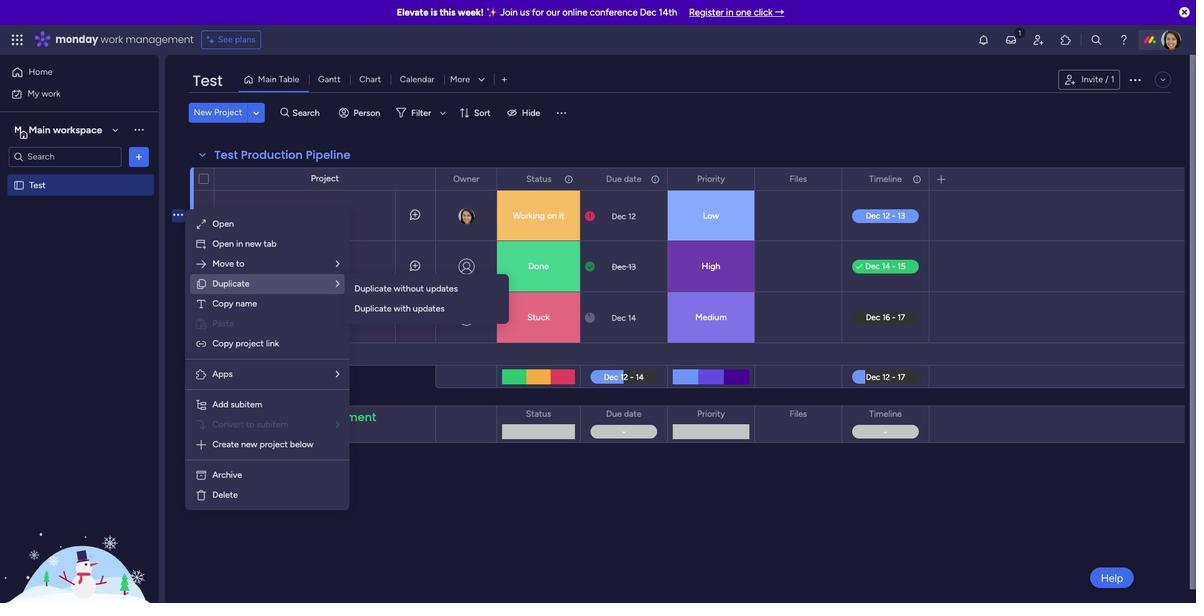 Task type: locate. For each thing, give the bounding box(es) containing it.
2 date from the top
[[624, 409, 642, 419]]

subitem up create new project below
[[257, 419, 288, 430]]

see
[[218, 34, 233, 45]]

1 vertical spatial open
[[213, 239, 234, 249]]

status for first status 'field' from the bottom of the page
[[526, 409, 551, 419]]

Status field
[[523, 172, 555, 186], [523, 408, 555, 421]]

2 column information image from the left
[[651, 174, 661, 184]]

test down new project button
[[214, 147, 238, 163]]

us
[[520, 7, 530, 18]]

0 horizontal spatial column information image
[[564, 174, 574, 184]]

1 vertical spatial in
[[236, 239, 243, 249]]

1 vertical spatial priority field
[[694, 408, 729, 421]]

1 vertical spatial files
[[790, 409, 808, 419]]

Due date field
[[603, 172, 645, 186], [603, 408, 645, 421]]

person button
[[334, 103, 388, 123]]

open for open in new tab
[[213, 239, 234, 249]]

0 horizontal spatial project
[[214, 107, 242, 118]]

dec
[[640, 7, 657, 18], [612, 212, 626, 221], [612, 262, 627, 271], [612, 313, 626, 323]]

new inside button
[[231, 461, 248, 472]]

test
[[193, 70, 223, 91], [214, 147, 238, 163], [29, 180, 46, 190], [236, 261, 252, 272]]

notifications image
[[978, 34, 990, 46]]

option
[[0, 174, 159, 176]]

main for main table
[[258, 74, 277, 85]]

1 vertical spatial due date
[[607, 409, 642, 419]]

test production pipeline
[[214, 147, 351, 163]]

list arrow image inside convert to subitem menu item
[[336, 421, 340, 429]]

stuck
[[528, 312, 550, 323]]

for
[[532, 7, 544, 18]]

due date
[[607, 174, 642, 184], [607, 409, 642, 419]]

files
[[790, 174, 808, 184], [790, 409, 808, 419]]

duplicate down move to
[[213, 279, 250, 289]]

0 vertical spatial priority
[[698, 174, 725, 184]]

updates right with
[[413, 304, 445, 314]]

1 vertical spatial status
[[526, 409, 551, 419]]

main for main workspace
[[29, 124, 51, 136]]

2 due date from the top
[[607, 409, 642, 419]]

main table button
[[239, 70, 309, 90]]

timeline
[[870, 174, 902, 184], [870, 409, 902, 419]]

name
[[236, 299, 257, 309]]

sort button
[[454, 103, 498, 123]]

1 due date from the top
[[607, 174, 642, 184]]

to for convert
[[246, 419, 255, 430]]

1 vertical spatial due
[[607, 409, 622, 419]]

my work button
[[7, 84, 134, 104]]

1 priority from the top
[[698, 174, 725, 184]]

production up create new project below
[[242, 410, 304, 425]]

2 status from the top
[[526, 409, 551, 419]]

1 copy from the top
[[213, 299, 234, 309]]

1 vertical spatial priority
[[698, 409, 725, 419]]

menu
[[185, 209, 350, 510]]

production for test
[[241, 147, 303, 163]]

0 vertical spatial to
[[236, 259, 245, 269]]

copy project link
[[213, 338, 279, 349]]

to right convert
[[246, 419, 255, 430]]

1 image
[[1015, 26, 1026, 40]]

1 vertical spatial new
[[241, 439, 258, 450]]

1 status from the top
[[526, 174, 552, 184]]

2 priority from the top
[[698, 409, 725, 419]]

0 vertical spatial work
[[101, 32, 123, 47]]

2 list arrow image from the top
[[336, 421, 340, 429]]

tab
[[264, 239, 277, 249]]

project
[[236, 338, 264, 349], [260, 439, 288, 450]]

workspace options image
[[133, 124, 145, 136]]

create new project below
[[213, 439, 314, 450]]

0 vertical spatial main
[[258, 74, 277, 85]]

copy down the paste
[[213, 338, 234, 349]]

column information image
[[564, 174, 574, 184], [651, 174, 661, 184]]

0 vertical spatial timeline
[[870, 174, 902, 184]]

subitem up convert to subitem
[[231, 400, 262, 410]]

duplicate up duplicate with updates
[[355, 284, 392, 294]]

dec left 12
[[612, 212, 626, 221]]

1 column information image from the left
[[564, 174, 574, 184]]

add view image
[[502, 75, 507, 84]]

duplicate with updates
[[355, 304, 445, 314]]

open image
[[195, 218, 208, 231]]

2 list arrow image from the top
[[336, 370, 340, 379]]

list arrow image
[[336, 280, 340, 289], [336, 370, 340, 379]]

0 vertical spatial open
[[213, 219, 234, 229]]

updates right without on the top of the page
[[426, 284, 458, 294]]

v2 search image
[[280, 106, 290, 120]]

0 vertical spatial date
[[624, 174, 642, 184]]

1 vertical spatial timeline
[[870, 409, 902, 419]]

column information image for status
[[564, 174, 574, 184]]

0 vertical spatial list arrow image
[[336, 260, 340, 269]]

list arrow image for move to
[[336, 260, 340, 269]]

1 vertical spatial project
[[260, 439, 288, 450]]

0 vertical spatial add
[[213, 400, 229, 410]]

Test field
[[189, 70, 226, 92]]

1 vertical spatial main
[[29, 124, 51, 136]]

work inside button
[[42, 88, 61, 99]]

production for post
[[242, 410, 304, 425]]

1 vertical spatial due date field
[[603, 408, 645, 421]]

1 vertical spatial subitem
[[257, 419, 288, 430]]

0 horizontal spatial to
[[236, 259, 245, 269]]

in for open
[[236, 239, 243, 249]]

1 vertical spatial to
[[246, 419, 255, 430]]

main inside button
[[258, 74, 277, 85]]

1 due date field from the top
[[603, 172, 645, 186]]

hide button
[[502, 103, 548, 123]]

Priority field
[[694, 172, 729, 186], [694, 408, 729, 421]]

files for 2nd "files" field from the top
[[790, 409, 808, 419]]

options image right 1
[[1128, 72, 1143, 87]]

duplicate without updates
[[355, 284, 458, 294]]

dec left 14
[[612, 313, 626, 323]]

1 vertical spatial project
[[311, 173, 339, 184]]

test inside list box
[[29, 180, 46, 190]]

post
[[215, 410, 239, 425]]

1 vertical spatial add
[[213, 461, 229, 472]]

add right the add subitem icon
[[213, 400, 229, 410]]

delete
[[213, 490, 238, 501]]

main workspace
[[29, 124, 102, 136]]

0 vertical spatial files
[[790, 174, 808, 184]]

2 files field from the top
[[787, 408, 811, 421]]

1 list arrow image from the top
[[336, 280, 340, 289]]

sort
[[474, 108, 491, 118]]

0 vertical spatial priority field
[[694, 172, 729, 186]]

1 timeline field from the top
[[867, 172, 905, 186]]

workspace image
[[12, 123, 24, 137]]

copy up the paste
[[213, 299, 234, 309]]

low
[[703, 211, 720, 221]]

main left table
[[258, 74, 277, 85]]

2 timeline from the top
[[870, 409, 902, 419]]

list arrow image for duplicate
[[336, 280, 340, 289]]

options image down workspace options image
[[133, 151, 145, 163]]

work right the "monday"
[[101, 32, 123, 47]]

dec for dec 14
[[612, 313, 626, 323]]

options image up it
[[563, 169, 572, 190]]

1 horizontal spatial options image
[[563, 169, 572, 190]]

1 open from the top
[[213, 219, 234, 229]]

add inside button
[[213, 461, 229, 472]]

0 vertical spatial status
[[526, 174, 552, 184]]

new down convert to subitem
[[241, 439, 258, 450]]

add for add subitem
[[213, 400, 229, 410]]

duplicate inside menu
[[213, 279, 250, 289]]

1 vertical spatial work
[[42, 88, 61, 99]]

in up move to
[[236, 239, 243, 249]]

week!
[[458, 7, 484, 18]]

1 horizontal spatial column information image
[[651, 174, 661, 184]]

it
[[559, 211, 565, 221]]

without
[[394, 284, 424, 294]]

my work
[[27, 88, 61, 99]]

1 vertical spatial updates
[[413, 304, 445, 314]]

due
[[607, 174, 622, 184], [607, 409, 622, 419]]

2 copy from the top
[[213, 338, 234, 349]]

open right open "image"
[[213, 219, 234, 229]]

updates for duplicate without updates
[[426, 284, 458, 294]]

register in one click →
[[689, 7, 785, 18]]

1 vertical spatial list arrow image
[[336, 370, 340, 379]]

hide
[[522, 108, 541, 118]]

production down v2 search icon
[[241, 147, 303, 163]]

0 vertical spatial files field
[[787, 172, 811, 186]]

0 horizontal spatial main
[[29, 124, 51, 136]]

to
[[236, 259, 245, 269], [246, 419, 255, 430]]

add inside menu
[[213, 400, 229, 410]]

0 horizontal spatial options image
[[133, 151, 145, 163]]

Owner field
[[450, 172, 483, 186]]

help image
[[1118, 34, 1131, 46]]

lottie animation element
[[0, 477, 159, 603]]

add
[[213, 400, 229, 410], [213, 461, 229, 472]]

/
[[1106, 74, 1109, 85]]

test right public board image
[[29, 180, 46, 190]]

work right my
[[42, 88, 61, 99]]

1 files from the top
[[790, 174, 808, 184]]

test up "new"
[[193, 70, 223, 91]]

0 vertical spatial project
[[214, 107, 242, 118]]

high
[[702, 261, 721, 272]]

james peterson image
[[1162, 30, 1182, 50]]

list arrow image
[[336, 260, 340, 269], [336, 421, 340, 429]]

in left 'one'
[[727, 7, 734, 18]]

work for monday
[[101, 32, 123, 47]]

paste menu item
[[195, 317, 340, 332]]

convert to subitem
[[213, 419, 288, 430]]

duplicate left with
[[355, 304, 392, 314]]

12
[[628, 212, 636, 221]]

0 vertical spatial in
[[727, 7, 734, 18]]

0 horizontal spatial work
[[42, 88, 61, 99]]

2 horizontal spatial options image
[[1128, 72, 1143, 87]]

1 vertical spatial files field
[[787, 408, 811, 421]]

1 priority field from the top
[[694, 172, 729, 186]]

14th
[[659, 7, 678, 18]]

2 vertical spatial new
[[231, 461, 248, 472]]

2 files from the top
[[790, 409, 808, 419]]

main inside workspace selection element
[[29, 124, 51, 136]]

subitem
[[231, 400, 262, 410], [257, 419, 288, 430]]

arrow down image
[[436, 105, 451, 120]]

1 horizontal spatial main
[[258, 74, 277, 85]]

0 vertical spatial updates
[[426, 284, 458, 294]]

1 vertical spatial copy
[[213, 338, 234, 349]]

register
[[689, 7, 724, 18]]

1 vertical spatial date
[[624, 409, 642, 419]]

project down pipeline on the top left of the page
[[311, 173, 339, 184]]

open up the move
[[213, 239, 234, 249]]

to inside menu item
[[246, 419, 255, 430]]

0 horizontal spatial in
[[236, 239, 243, 249]]

new left tab in the top of the page
[[245, 239, 262, 249]]

1 horizontal spatial to
[[246, 419, 255, 430]]

1 vertical spatial status field
[[523, 408, 555, 421]]

v2 done deadline image
[[585, 261, 595, 273]]

1 vertical spatial production
[[242, 410, 304, 425]]

1 vertical spatial timeline field
[[867, 408, 905, 421]]

in
[[727, 7, 734, 18], [236, 239, 243, 249]]

0 vertical spatial due date field
[[603, 172, 645, 186]]

see plans
[[218, 34, 256, 45]]

1 date from the top
[[624, 174, 642, 184]]

angle down image
[[253, 108, 259, 117]]

1 horizontal spatial in
[[727, 7, 734, 18]]

options image
[[479, 169, 488, 190], [650, 169, 659, 190], [912, 169, 921, 190], [173, 186, 183, 245], [173, 237, 183, 296], [173, 288, 183, 347]]

copy name image
[[195, 298, 208, 310]]

dec for dec 13
[[612, 262, 627, 271]]

join
[[500, 7, 518, 18]]

add right archive icon
[[213, 461, 229, 472]]

2 open from the top
[[213, 239, 234, 249]]

status
[[526, 174, 552, 184], [526, 409, 551, 419]]

options image
[[1128, 72, 1143, 87], [133, 151, 145, 163], [563, 169, 572, 190]]

2 due date field from the top
[[603, 408, 645, 421]]

work
[[101, 32, 123, 47], [42, 88, 61, 99]]

project inside button
[[214, 107, 242, 118]]

project down convert to subitem menu item
[[260, 439, 288, 450]]

project left link
[[236, 338, 264, 349]]

paste
[[213, 319, 234, 329]]

dec left '13'
[[612, 262, 627, 271]]

create
[[213, 439, 239, 450]]

elevate is this week! ✨ join us for our online conference dec 14th
[[397, 7, 678, 18]]

0 vertical spatial list arrow image
[[336, 280, 340, 289]]

new left group
[[231, 461, 248, 472]]

date for second "due date" "field" from the bottom
[[624, 174, 642, 184]]

main
[[258, 74, 277, 85], [29, 124, 51, 136]]

person
[[354, 108, 380, 118]]

1 list arrow image from the top
[[336, 260, 340, 269]]

Timeline field
[[867, 172, 905, 186], [867, 408, 905, 421]]

0 vertical spatial copy
[[213, 299, 234, 309]]

1 horizontal spatial work
[[101, 32, 123, 47]]

add new group
[[213, 461, 273, 472]]

see plans button
[[201, 31, 261, 49]]

dec 12
[[612, 212, 636, 221]]

priority for 1st priority field
[[698, 174, 725, 184]]

calendar button
[[391, 70, 444, 90]]

0 vertical spatial project
[[236, 338, 264, 349]]

0 vertical spatial due date
[[607, 174, 642, 184]]

updates
[[426, 284, 458, 294], [413, 304, 445, 314]]

Files field
[[787, 172, 811, 186], [787, 408, 811, 421]]

dec left 14th
[[640, 7, 657, 18]]

main right workspace icon
[[29, 124, 51, 136]]

0 vertical spatial production
[[241, 147, 303, 163]]

in inside menu
[[236, 239, 243, 249]]

more button
[[444, 70, 494, 90]]

convert to subitem menu item
[[195, 418, 340, 433]]

select product image
[[11, 34, 24, 46]]

14
[[628, 313, 637, 323]]

0 vertical spatial status field
[[523, 172, 555, 186]]

0 vertical spatial subitem
[[231, 400, 262, 410]]

2 status field from the top
[[523, 408, 555, 421]]

0 vertical spatial timeline field
[[867, 172, 905, 186]]

plans
[[235, 34, 256, 45]]

1 vertical spatial list arrow image
[[336, 421, 340, 429]]

to right the move
[[236, 259, 245, 269]]

project right "new"
[[214, 107, 242, 118]]

0 vertical spatial due
[[607, 174, 622, 184]]

1 files field from the top
[[787, 172, 811, 186]]



Task type: describe. For each thing, give the bounding box(es) containing it.
paste image
[[195, 318, 208, 330]]

gantt
[[318, 74, 341, 85]]

copy name
[[213, 299, 257, 309]]

main table
[[258, 74, 300, 85]]

add for add new group
[[213, 461, 229, 472]]

our
[[547, 7, 560, 18]]

open in new tab image
[[195, 238, 208, 251]]

to for move
[[236, 259, 245, 269]]

lottie animation image
[[0, 477, 159, 603]]

apps
[[213, 369, 233, 380]]

move to
[[213, 259, 245, 269]]

1
[[1111, 74, 1115, 85]]

apps image
[[195, 368, 208, 381]]

working
[[513, 211, 545, 221]]

convert
[[213, 419, 244, 430]]

add new group button
[[190, 457, 279, 477]]

add subitem
[[213, 400, 262, 410]]

gantt button
[[309, 70, 350, 90]]

create new project below image
[[195, 439, 208, 451]]

medium
[[696, 312, 727, 323]]

0 vertical spatial new
[[245, 239, 262, 249]]

inbox image
[[1005, 34, 1018, 46]]

dapulse checkmark sign image
[[856, 260, 863, 275]]

help
[[1101, 572, 1124, 584]]

m
[[14, 124, 22, 135]]

new project button
[[189, 103, 247, 123]]

duplicate for duplicate with updates
[[355, 304, 392, 314]]

subitem inside menu item
[[257, 419, 288, 430]]

click
[[754, 7, 773, 18]]

home button
[[7, 62, 134, 82]]

in for register
[[727, 7, 734, 18]]

online
[[563, 7, 588, 18]]

menu containing open
[[185, 209, 350, 510]]

duplicate for duplicate
[[213, 279, 250, 289]]

dec for dec 12
[[612, 212, 626, 221]]

1 horizontal spatial project
[[311, 173, 339, 184]]

pipeline
[[306, 147, 351, 163]]

→
[[775, 7, 785, 18]]

copy for copy name
[[213, 299, 234, 309]]

done
[[528, 261, 549, 272]]

archive image
[[195, 469, 208, 482]]

Test Production Pipeline field
[[211, 147, 354, 163]]

open for open
[[213, 219, 234, 229]]

test list box
[[0, 172, 159, 364]]

expand board header image
[[1159, 75, 1169, 85]]

invite / 1
[[1082, 74, 1115, 85]]

group
[[250, 461, 273, 472]]

column information image
[[913, 174, 922, 184]]

below
[[290, 439, 314, 450]]

new for project
[[241, 439, 258, 450]]

1 vertical spatial options image
[[133, 151, 145, 163]]

one
[[736, 7, 752, 18]]

duplicate for duplicate without updates
[[355, 284, 392, 294]]

1 timeline from the top
[[870, 174, 902, 184]]

status for second status 'field' from the bottom
[[526, 174, 552, 184]]

2 due from the top
[[607, 409, 622, 419]]

duplicate image
[[195, 278, 208, 290]]

list arrow image for convert to subitem
[[336, 421, 340, 429]]

Search in workspace field
[[26, 150, 104, 164]]

list arrow image for apps
[[336, 370, 340, 379]]

owner
[[453, 174, 480, 184]]

assessment
[[307, 410, 377, 425]]

register in one click → link
[[689, 7, 785, 18]]

move
[[213, 259, 234, 269]]

search everything image
[[1091, 34, 1103, 46]]

my
[[27, 88, 39, 99]]

copy for copy project link
[[213, 338, 234, 349]]

copy project link image
[[195, 338, 208, 350]]

chart
[[359, 74, 381, 85]]

delete image
[[195, 489, 208, 502]]

test testing
[[236, 261, 283, 272]]

files for 1st "files" field
[[790, 174, 808, 184]]

invite members image
[[1033, 34, 1045, 46]]

more
[[450, 74, 470, 85]]

2 timeline field from the top
[[867, 408, 905, 421]]

v2 overdue deadline image
[[585, 210, 595, 222]]

add subitem image
[[195, 399, 208, 411]]

test right the move
[[236, 261, 252, 272]]

✨
[[486, 7, 498, 18]]

archive
[[213, 470, 242, 481]]

new
[[194, 107, 212, 118]]

2 vertical spatial options image
[[563, 169, 572, 190]]

work for my
[[42, 88, 61, 99]]

Search field
[[290, 104, 327, 122]]

13
[[629, 262, 636, 271]]

with
[[394, 304, 411, 314]]

new for group
[[231, 461, 248, 472]]

priority for second priority field
[[698, 409, 725, 419]]

this
[[440, 7, 456, 18]]

updates for duplicate with updates
[[413, 304, 445, 314]]

0 vertical spatial options image
[[1128, 72, 1143, 87]]

move to image
[[195, 258, 208, 271]]

apps image
[[1060, 34, 1073, 46]]

testing
[[254, 261, 283, 272]]

help button
[[1091, 568, 1134, 588]]

menu image
[[556, 107, 568, 119]]

column information image for due date
[[651, 174, 661, 184]]

convert to subitem image
[[195, 419, 208, 431]]

link
[[266, 338, 279, 349]]

new project
[[194, 107, 242, 118]]

home
[[29, 67, 52, 77]]

2 priority field from the top
[[694, 408, 729, 421]]

post production assessment
[[215, 410, 377, 425]]

filter
[[412, 108, 431, 118]]

Post Production Assessment field
[[212, 410, 380, 426]]

invite / 1 button
[[1059, 70, 1121, 90]]

chart button
[[350, 70, 391, 90]]

dec 14
[[612, 313, 637, 323]]

public board image
[[13, 179, 25, 191]]

monday
[[55, 32, 98, 47]]

working on it
[[513, 211, 565, 221]]

workspace selection element
[[12, 122, 104, 139]]

monday work management
[[55, 32, 194, 47]]

date for first "due date" "field" from the bottom of the page
[[624, 409, 642, 419]]

1 due from the top
[[607, 174, 622, 184]]

management
[[126, 32, 194, 47]]

1 status field from the top
[[523, 172, 555, 186]]

calendar
[[400, 74, 435, 85]]

open in new tab
[[213, 239, 277, 249]]

dec 13
[[612, 262, 636, 271]]

conference
[[590, 7, 638, 18]]

elevate
[[397, 7, 429, 18]]



Task type: vqa. For each thing, say whether or not it's contained in the screenshot.
"work" related to work management > Main workspace
no



